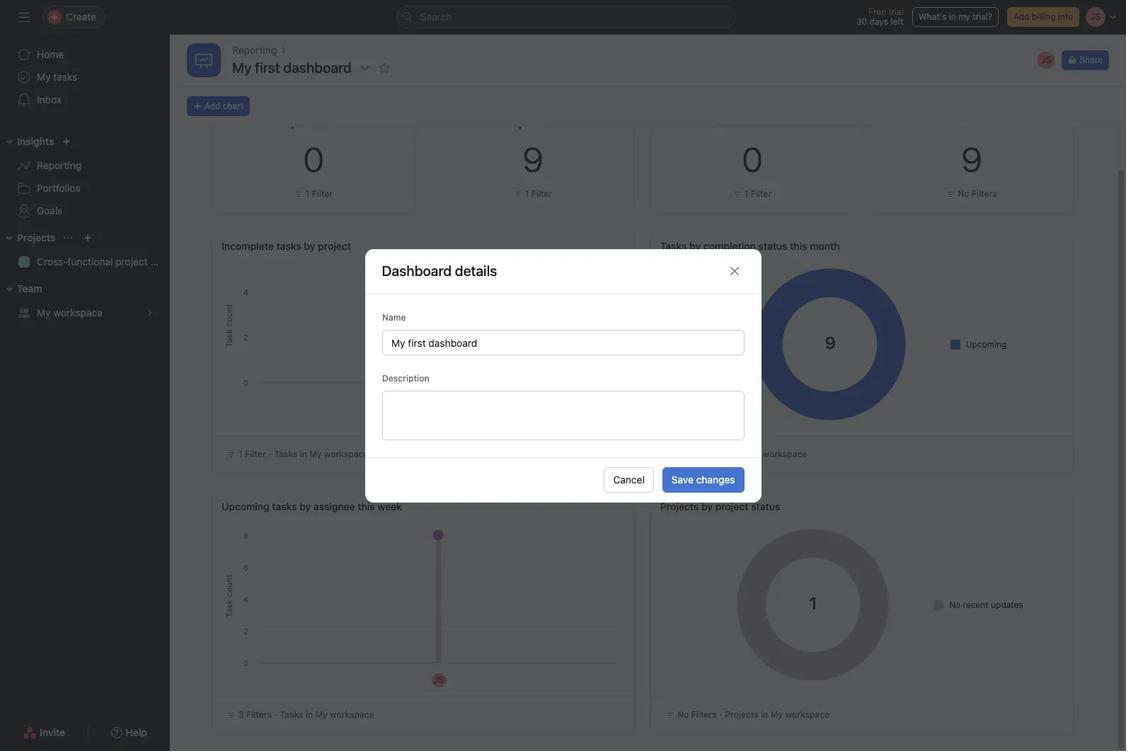 Task type: vqa. For each thing, say whether or not it's contained in the screenshot.
Starred element
no



Task type: locate. For each thing, give the bounding box(es) containing it.
0 horizontal spatial 0
[[303, 140, 324, 179]]

this month
[[790, 240, 840, 252]]

1 horizontal spatial 9
[[962, 140, 983, 179]]

billing
[[1032, 11, 1056, 22]]

by
[[690, 240, 701, 252], [300, 501, 311, 513], [702, 501, 713, 513]]

1 filter
[[306, 188, 333, 199], [525, 188, 553, 199], [745, 188, 772, 199], [239, 449, 266, 460], [678, 449, 705, 460]]

0 horizontal spatial filters
[[246, 710, 272, 720]]

0 button down completed tasks
[[303, 140, 324, 179]]

0 vertical spatial tasks
[[53, 71, 77, 83]]

2 horizontal spatial filters
[[972, 188, 998, 199]]

cross-
[[37, 256, 68, 268]]

0 horizontal spatial no filters
[[678, 710, 717, 720]]

js inside button
[[1042, 55, 1052, 65]]

by for projects
[[702, 501, 713, 513]]

add billing info
[[1014, 11, 1074, 22]]

9 up no filters 'button'
[[962, 140, 983, 179]]

1 vertical spatial tasks
[[277, 240, 301, 252]]

0 down completed tasks
[[303, 140, 324, 179]]

0 horizontal spatial 9
[[523, 140, 544, 179]]

inbox link
[[8, 89, 161, 111]]

workspace for incomplete tasks by project
[[324, 449, 368, 460]]

1 0 button from the left
[[303, 140, 324, 179]]

recent
[[963, 599, 989, 610]]

projects for projects by project status
[[661, 501, 699, 513]]

1 horizontal spatial upcoming
[[966, 339, 1007, 349]]

0 horizontal spatial reporting link
[[8, 154, 161, 177]]

none text field inside dashboard details dialog
[[382, 391, 745, 440]]

0 horizontal spatial upcoming
[[222, 501, 270, 513]]

1 horizontal spatial add
[[1014, 11, 1030, 22]]

my
[[232, 59, 252, 76], [37, 71, 51, 83], [37, 307, 51, 319], [310, 449, 322, 460], [749, 449, 761, 460], [315, 710, 328, 720], [771, 710, 783, 720]]

insights element
[[0, 129, 170, 225]]

1 filter button for overdue tasks
[[730, 187, 776, 201]]

1 0 from the left
[[303, 140, 324, 179]]

by left completion
[[690, 240, 701, 252]]

1 filter button
[[291, 187, 337, 201], [510, 187, 556, 201], [730, 187, 776, 201]]

cross-functional project plan link
[[8, 251, 170, 273]]

cancel button
[[604, 467, 654, 493]]

left
[[891, 16, 904, 27]]

0 vertical spatial upcoming
[[966, 339, 1007, 349]]

save changes
[[672, 474, 735, 486]]

filter
[[312, 188, 333, 199], [532, 188, 553, 199], [751, 188, 772, 199], [245, 449, 266, 460], [684, 449, 705, 460]]

1 horizontal spatial reporting
[[232, 44, 277, 56]]

tasks inside global element
[[53, 71, 77, 83]]

1 filter for overdue tasks
[[745, 188, 772, 199]]

9 down incomplete tasks
[[523, 140, 544, 179]]

0 horizontal spatial 0 button
[[303, 140, 324, 179]]

1 horizontal spatial projects
[[661, 501, 699, 513]]

0 button down overdue tasks
[[742, 140, 763, 179]]

1 9 from the left
[[523, 140, 544, 179]]

add to starred image
[[379, 62, 390, 74]]

9 button down incomplete tasks
[[523, 140, 544, 179]]

1 horizontal spatial 0
[[742, 140, 763, 179]]

2 horizontal spatial 1 filter button
[[730, 187, 776, 201]]

1 1 filter button from the left
[[291, 187, 337, 201]]

save
[[672, 474, 694, 486]]

portfolios link
[[8, 177, 161, 200]]

projects
[[17, 232, 56, 244], [661, 501, 699, 513], [725, 710, 759, 720]]

in
[[949, 11, 957, 22], [300, 449, 307, 460], [739, 449, 746, 460], [306, 710, 313, 720], [761, 710, 769, 720]]

1 vertical spatial reporting
[[37, 159, 82, 171]]

1 horizontal spatial no filters
[[958, 188, 998, 199]]

reporting up the portfolios
[[37, 159, 82, 171]]

add chart
[[205, 101, 244, 111]]

reporting inside insights element
[[37, 159, 82, 171]]

9 button for total tasks
[[962, 140, 983, 179]]

invite
[[40, 727, 65, 739]]

projects for projects
[[17, 232, 56, 244]]

tasks
[[53, 71, 77, 83], [277, 240, 301, 252], [272, 501, 297, 513]]

None text field
[[382, 330, 745, 355]]

incomplete tasks
[[481, 113, 586, 130]]

tasks down the home
[[53, 71, 77, 83]]

by left assignee
[[300, 501, 311, 513]]

2 9 from the left
[[962, 140, 983, 179]]

add
[[1014, 11, 1030, 22], [205, 101, 221, 111]]

0 horizontal spatial reporting
[[37, 159, 82, 171]]

save changes button
[[663, 467, 745, 493]]

projects by project status
[[661, 501, 781, 513]]

this week
[[358, 501, 402, 513]]

incomplete
[[222, 240, 274, 252]]

assignee
[[314, 501, 355, 513]]

workspace for tasks by completion status this month
[[763, 449, 808, 460]]

reporting link
[[232, 42, 277, 58], [8, 154, 161, 177]]

upcoming
[[966, 339, 1007, 349], [222, 501, 270, 513]]

total tasks
[[939, 113, 1005, 130]]

1 vertical spatial no
[[950, 599, 961, 610]]

2 horizontal spatial projects
[[725, 710, 759, 720]]

trial?
[[973, 11, 993, 22]]

1 horizontal spatial by
[[690, 240, 701, 252]]

tasks
[[661, 240, 687, 252], [274, 449, 298, 460], [713, 449, 737, 460], [280, 710, 303, 720]]

projects inside dropdown button
[[17, 232, 56, 244]]

1 horizontal spatial 0 button
[[742, 140, 763, 179]]

inbox
[[37, 93, 62, 106]]

tasks for my
[[53, 71, 77, 83]]

workspace for projects by project status
[[786, 710, 830, 720]]

1 vertical spatial upcoming
[[222, 501, 270, 513]]

no recent updates
[[950, 599, 1024, 610]]

0 vertical spatial js
[[1042, 55, 1052, 65]]

3 filters
[[239, 710, 272, 720]]

filters
[[972, 188, 998, 199], [246, 710, 272, 720], [692, 710, 717, 720]]

2 horizontal spatial by
[[702, 501, 713, 513]]

0 horizontal spatial add
[[205, 101, 221, 111]]

team button
[[0, 280, 42, 297]]

0 vertical spatial reporting
[[232, 44, 277, 56]]

days
[[870, 16, 889, 27]]

completed tasks
[[261, 113, 366, 130]]

9
[[523, 140, 544, 179], [962, 140, 983, 179]]

chart
[[223, 101, 244, 111]]

1
[[306, 188, 310, 199], [525, 188, 529, 199], [745, 188, 749, 199], [239, 449, 243, 460], [678, 449, 682, 460]]

no inside 'button'
[[958, 188, 970, 199]]

add left chart
[[205, 101, 221, 111]]

0 vertical spatial projects
[[17, 232, 56, 244]]

1 horizontal spatial filters
[[692, 710, 717, 720]]

js
[[1042, 55, 1052, 65], [434, 675, 444, 685]]

tasks right 3 filters
[[280, 710, 303, 720]]

1 vertical spatial reporting link
[[8, 154, 161, 177]]

insights
[[17, 135, 54, 147]]

3 1 filter button from the left
[[730, 187, 776, 201]]

status
[[759, 240, 788, 252]]

show options image
[[359, 62, 370, 74]]

search
[[420, 11, 452, 23]]

cancel
[[614, 474, 645, 486]]

0 horizontal spatial js
[[434, 675, 444, 685]]

tasks up the changes
[[713, 449, 737, 460]]

1 9 button from the left
[[523, 140, 544, 179]]

3
[[239, 710, 244, 720]]

1 vertical spatial js
[[434, 675, 444, 685]]

no filters
[[958, 188, 998, 199], [678, 710, 717, 720]]

add inside button
[[1014, 11, 1030, 22]]

updates
[[991, 599, 1024, 610]]

0 vertical spatial no filters
[[958, 188, 998, 199]]

1 horizontal spatial js
[[1042, 55, 1052, 65]]

add inside button
[[205, 101, 221, 111]]

tasks left "by project"
[[277, 240, 301, 252]]

0 horizontal spatial projects
[[17, 232, 56, 244]]

2 1 filter button from the left
[[510, 187, 556, 201]]

in inside button
[[949, 11, 957, 22]]

workspace for upcoming tasks by assignee this week
[[330, 710, 374, 720]]

search button
[[396, 6, 736, 28]]

0 vertical spatial add
[[1014, 11, 1030, 22]]

by for tasks
[[690, 240, 701, 252]]

my tasks link
[[8, 66, 161, 89]]

my workspace
[[37, 307, 103, 319]]

0 button
[[303, 140, 324, 179], [742, 140, 763, 179]]

9 button up no filters 'button'
[[962, 140, 983, 179]]

workspace
[[53, 307, 103, 319], [324, 449, 368, 460], [763, 449, 808, 460], [330, 710, 374, 720], [786, 710, 830, 720]]

tasks for upcoming tasks by assignee this week
[[280, 710, 303, 720]]

0 horizontal spatial 1 filter button
[[291, 187, 337, 201]]

None text field
[[382, 391, 745, 440]]

goals
[[37, 205, 63, 217]]

0 down overdue tasks
[[742, 140, 763, 179]]

reporting link up my first dashboard
[[232, 42, 277, 58]]

tasks up upcoming tasks by assignee this week
[[274, 449, 298, 460]]

no filters button
[[943, 187, 1001, 201]]

30
[[857, 16, 868, 27]]

my tasks
[[37, 71, 77, 83]]

no
[[958, 188, 970, 199], [950, 599, 961, 610], [678, 710, 689, 720]]

2 0 button from the left
[[742, 140, 763, 179]]

2 9 button from the left
[[962, 140, 983, 179]]

1 horizontal spatial 1 filter button
[[510, 187, 556, 201]]

reporting link up the portfolios
[[8, 154, 161, 177]]

portfolios
[[37, 182, 80, 194]]

team
[[17, 283, 42, 295]]

tasks left completion
[[661, 240, 687, 252]]

0 vertical spatial reporting link
[[232, 42, 277, 58]]

search list box
[[396, 6, 736, 28]]

add billing info button
[[1008, 7, 1080, 27]]

tasks for incomplete
[[277, 240, 301, 252]]

add left the billing
[[1014, 11, 1030, 22]]

1 vertical spatial add
[[205, 101, 221, 111]]

2 0 from the left
[[742, 140, 763, 179]]

2 vertical spatial projects
[[725, 710, 759, 720]]

by down save changes button
[[702, 501, 713, 513]]

1 vertical spatial projects
[[661, 501, 699, 513]]

my workspace link
[[8, 302, 161, 324]]

tasks in my workspace
[[274, 449, 368, 460], [713, 449, 808, 460], [280, 710, 374, 720]]

0
[[303, 140, 324, 179], [742, 140, 763, 179]]

tasks left assignee
[[272, 501, 297, 513]]

1 horizontal spatial 9 button
[[962, 140, 983, 179]]

0 horizontal spatial 9 button
[[523, 140, 544, 179]]

upcoming for upcoming tasks by assignee this week
[[222, 501, 270, 513]]

9 button
[[523, 140, 544, 179], [962, 140, 983, 179]]

plan
[[150, 256, 170, 268]]

2 vertical spatial tasks
[[272, 501, 297, 513]]

0 vertical spatial no
[[958, 188, 970, 199]]

reporting up my first dashboard
[[232, 44, 277, 56]]

1 filter button for completed tasks
[[291, 187, 337, 201]]



Task type: describe. For each thing, give the bounding box(es) containing it.
description
[[382, 373, 429, 383]]

insights button
[[0, 133, 54, 150]]

by project
[[304, 240, 351, 252]]

1 vertical spatial no filters
[[678, 710, 717, 720]]

incomplete tasks by project
[[222, 240, 351, 252]]

0 horizontal spatial by
[[300, 501, 311, 513]]

1 filter for completed tasks
[[306, 188, 333, 199]]

first dashboard
[[255, 59, 352, 76]]

my
[[959, 11, 971, 22]]

changes
[[697, 474, 735, 486]]

filter for overdue tasks
[[751, 188, 772, 199]]

projects in my workspace
[[725, 710, 830, 720]]

projects for projects in my workspace
[[725, 710, 759, 720]]

my inside global element
[[37, 71, 51, 83]]

my first dashboard
[[232, 59, 352, 76]]

0 button for overdue tasks
[[742, 140, 763, 179]]

tasks in my workspace for by
[[280, 710, 374, 720]]

dashboard details dialog
[[365, 249, 762, 502]]

in for upcoming tasks by assignee this week
[[306, 710, 313, 720]]

teams element
[[0, 276, 170, 327]]

close this dialog image
[[729, 266, 740, 277]]

in for projects by project status
[[761, 710, 769, 720]]

free trial 30 days left
[[857, 6, 904, 27]]

filter for incomplete tasks
[[532, 188, 553, 199]]

global element
[[0, 35, 170, 120]]

report image
[[195, 52, 212, 69]]

filters for projects by project status
[[692, 710, 717, 720]]

invite button
[[13, 720, 74, 746]]

2 vertical spatial no
[[678, 710, 689, 720]]

0 for overdue tasks
[[742, 140, 763, 179]]

9 button for incomplete tasks
[[523, 140, 544, 179]]

9 for incomplete tasks
[[523, 140, 544, 179]]

home link
[[8, 43, 161, 66]]

home
[[37, 48, 64, 60]]

cross-functional project plan
[[37, 256, 170, 268]]

tasks for incomplete tasks by project
[[274, 449, 298, 460]]

0 button for completed tasks
[[303, 140, 324, 179]]

filters inside no filters 'button'
[[972, 188, 998, 199]]

what's in my trial?
[[919, 11, 993, 22]]

projects element
[[0, 225, 170, 276]]

tasks in my workspace for completion
[[713, 449, 808, 460]]

completion
[[704, 240, 756, 252]]

upcoming for upcoming
[[966, 339, 1007, 349]]

1 for completed tasks
[[306, 188, 310, 199]]

none text field inside dashboard details dialog
[[382, 330, 745, 355]]

in for incomplete tasks by project
[[300, 449, 307, 460]]

trial
[[889, 6, 904, 17]]

what's
[[919, 11, 947, 22]]

no filters inside no filters 'button'
[[958, 188, 998, 199]]

functional
[[68, 256, 113, 268]]

info
[[1059, 11, 1074, 22]]

tasks for upcoming
[[272, 501, 297, 513]]

tasks for tasks by completion status this month
[[713, 449, 737, 460]]

1 for overdue tasks
[[745, 188, 749, 199]]

free
[[869, 6, 887, 17]]

tasks in my workspace for by project
[[274, 449, 368, 460]]

my inside 'teams' element
[[37, 307, 51, 319]]

in for tasks by completion status this month
[[739, 449, 746, 460]]

workspace inside my workspace link
[[53, 307, 103, 319]]

tasks by completion status this month
[[661, 240, 840, 252]]

add chart button
[[187, 96, 250, 116]]

1 filter button for incomplete tasks
[[510, 187, 556, 201]]

share button
[[1063, 50, 1110, 70]]

filter for completed tasks
[[312, 188, 333, 199]]

1 for incomplete tasks
[[525, 188, 529, 199]]

overdue tasks
[[708, 113, 797, 130]]

js button
[[1037, 50, 1057, 70]]

add for add chart
[[205, 101, 221, 111]]

0 for completed tasks
[[303, 140, 324, 179]]

goals link
[[8, 200, 161, 222]]

filters for upcoming tasks by assignee this week
[[246, 710, 272, 720]]

projects button
[[0, 229, 56, 246]]

9 for total tasks
[[962, 140, 983, 179]]

name
[[382, 312, 406, 323]]

1 horizontal spatial reporting link
[[232, 42, 277, 58]]

hide sidebar image
[[18, 11, 30, 23]]

1 filter for incomplete tasks
[[525, 188, 553, 199]]

share
[[1080, 55, 1103, 65]]

project
[[116, 256, 148, 268]]

upcoming tasks by assignee this week
[[222, 501, 402, 513]]

add for add billing info
[[1014, 11, 1030, 22]]

dashboard details
[[382, 263, 497, 279]]

project status
[[716, 501, 781, 513]]

what's in my trial? button
[[913, 7, 999, 27]]



